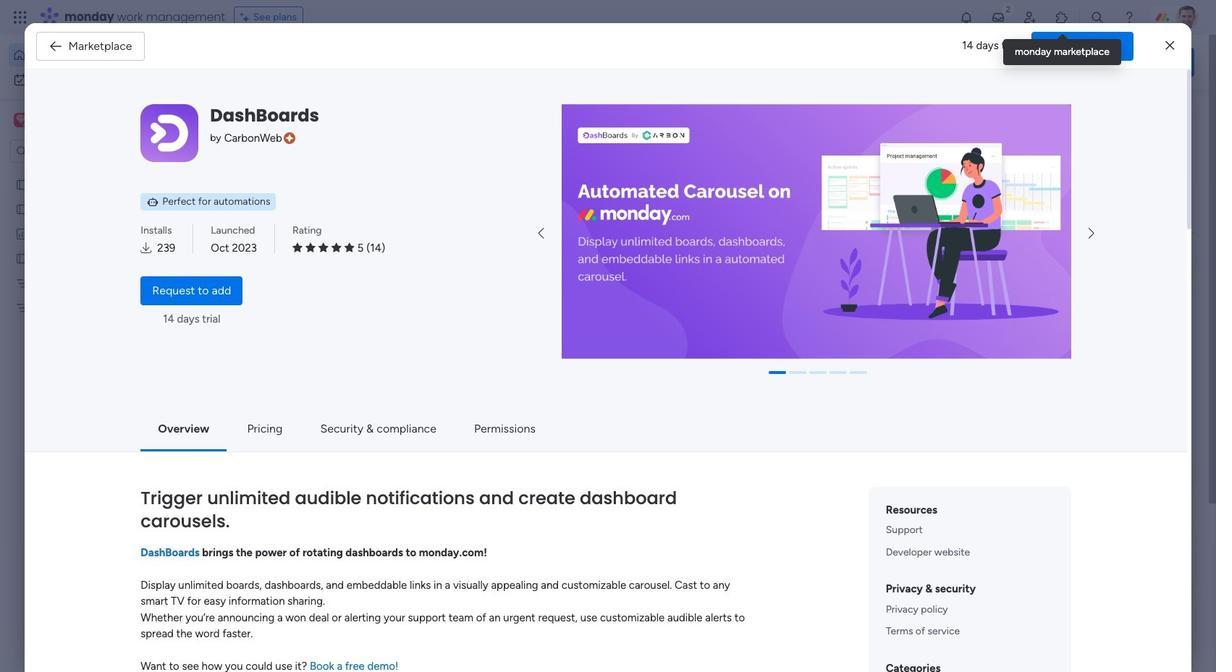 Task type: vqa. For each thing, say whether or not it's contained in the screenshot.
2nd v2 status icon from the bottom
no



Task type: locate. For each thing, give the bounding box(es) containing it.
terry turtle image down terry turtle icon
[[258, 648, 287, 673]]

2 workspace image from the left
[[16, 112, 26, 128]]

add to favorites image
[[666, 265, 680, 279], [903, 265, 917, 279]]

dapulse x slim image
[[1166, 37, 1174, 55]]

1 horizontal spatial component image
[[715, 287, 728, 300]]

0 horizontal spatial component image
[[242, 287, 255, 300]]

1 vertical spatial circle o image
[[999, 210, 1008, 221]]

close recently visited image
[[224, 118, 241, 135]]

option
[[9, 43, 176, 67], [0, 171, 185, 174]]

0 vertical spatial check circle image
[[999, 136, 1008, 147]]

2 vertical spatial public board image
[[242, 442, 258, 458]]

option down search in workspace field
[[0, 171, 185, 174]]

0 vertical spatial public board image
[[15, 202, 29, 216]]

terry turtle image
[[1176, 6, 1199, 29], [258, 648, 287, 673]]

0 vertical spatial public board image
[[15, 177, 29, 191]]

2 star image from the left
[[344, 243, 354, 253]]

marketplace arrow right image
[[1089, 228, 1094, 240]]

0 vertical spatial option
[[9, 43, 176, 67]]

workspace selection element
[[14, 111, 121, 130]]

marketplace arrow left image
[[538, 228, 544, 240]]

0 horizontal spatial star image
[[305, 243, 315, 253]]

0 horizontal spatial star image
[[292, 243, 303, 253]]

component image
[[242, 287, 255, 300], [715, 287, 728, 300]]

option up "workspace selection" element
[[9, 43, 176, 67]]

0 horizontal spatial add to favorites image
[[666, 265, 680, 279]]

star image
[[292, 243, 303, 253], [344, 243, 354, 253]]

0 vertical spatial terry turtle image
[[1176, 6, 1199, 29]]

notifications image
[[959, 10, 974, 25]]

2 star image from the left
[[318, 243, 328, 253]]

monday marketplace image
[[1055, 10, 1069, 25]]

public dashboard image
[[715, 264, 731, 280]]

circle o image up circle o icon
[[999, 173, 1008, 184]]

1 circle o image from the top
[[999, 173, 1008, 184]]

1 horizontal spatial star image
[[318, 243, 328, 253]]

app logo image
[[141, 104, 199, 162]]

1 horizontal spatial terry turtle image
[[1176, 6, 1199, 29]]

circle o image
[[999, 173, 1008, 184], [999, 210, 1008, 221]]

workspace image
[[14, 112, 28, 128], [16, 112, 26, 128]]

0 vertical spatial circle o image
[[999, 173, 1008, 184]]

list box
[[0, 169, 185, 515]]

public board image
[[15, 177, 29, 191], [242, 264, 258, 280]]

1 vertical spatial terry turtle image
[[258, 648, 287, 673]]

2 component image from the left
[[715, 287, 728, 300]]

1 horizontal spatial add to favorites image
[[903, 265, 917, 279]]

star image
[[305, 243, 315, 253], [318, 243, 328, 253], [331, 243, 341, 253]]

check circle image
[[999, 136, 1008, 147], [999, 154, 1008, 165]]

search everything image
[[1090, 10, 1105, 25]]

public board image
[[15, 202, 29, 216], [15, 251, 29, 265], [242, 442, 258, 458]]

2 circle o image from the top
[[999, 210, 1008, 221]]

2 image
[[1002, 1, 1015, 17]]

1 horizontal spatial public board image
[[242, 264, 258, 280]]

2 horizontal spatial star image
[[331, 243, 341, 253]]

terry turtle image right the help image
[[1176, 6, 1199, 29]]

1 vertical spatial public board image
[[242, 264, 258, 280]]

1 workspace image from the left
[[14, 112, 28, 128]]

circle o image down circle o icon
[[999, 210, 1008, 221]]

1 horizontal spatial star image
[[344, 243, 354, 253]]

0 horizontal spatial public board image
[[15, 177, 29, 191]]

select product image
[[13, 10, 28, 25]]

1 vertical spatial check circle image
[[999, 154, 1008, 165]]



Task type: describe. For each thing, give the bounding box(es) containing it.
add to favorites image
[[429, 442, 444, 456]]

3 star image from the left
[[331, 243, 341, 253]]

2 add to favorites image from the left
[[903, 265, 917, 279]]

perfect for automations element
[[141, 193, 276, 210]]

1 vertical spatial public board image
[[15, 251, 29, 265]]

close update feed (inbox) image
[[224, 545, 241, 562]]

2 check circle image from the top
[[999, 154, 1008, 165]]

v2 bolt switch image
[[1102, 54, 1110, 70]]

quick search results list box
[[224, 135, 943, 505]]

v2 download image
[[141, 240, 151, 257]]

v2 user feedback image
[[989, 54, 1000, 70]]

invite members image
[[1023, 10, 1037, 25]]

2 element
[[370, 545, 387, 562]]

1 star image from the left
[[292, 243, 303, 253]]

0 horizontal spatial terry turtle image
[[258, 648, 287, 673]]

Search in workspace field
[[30, 143, 121, 160]]

1 component image from the left
[[242, 287, 255, 300]]

see plans image
[[240, 9, 253, 25]]

update feed image
[[991, 10, 1005, 25]]

public dashboard image
[[15, 227, 29, 240]]

dapulse x slim image
[[1173, 105, 1190, 122]]

1 star image from the left
[[305, 243, 315, 253]]

circle o image
[[999, 191, 1008, 202]]

1 add to favorites image from the left
[[666, 265, 680, 279]]

1 check circle image from the top
[[999, 136, 1008, 147]]

help image
[[1122, 10, 1137, 25]]

templates image image
[[990, 291, 1181, 391]]

terry turtle image
[[258, 595, 287, 624]]

1 vertical spatial option
[[0, 171, 185, 174]]

screenshot image
[[561, 104, 1071, 359]]



